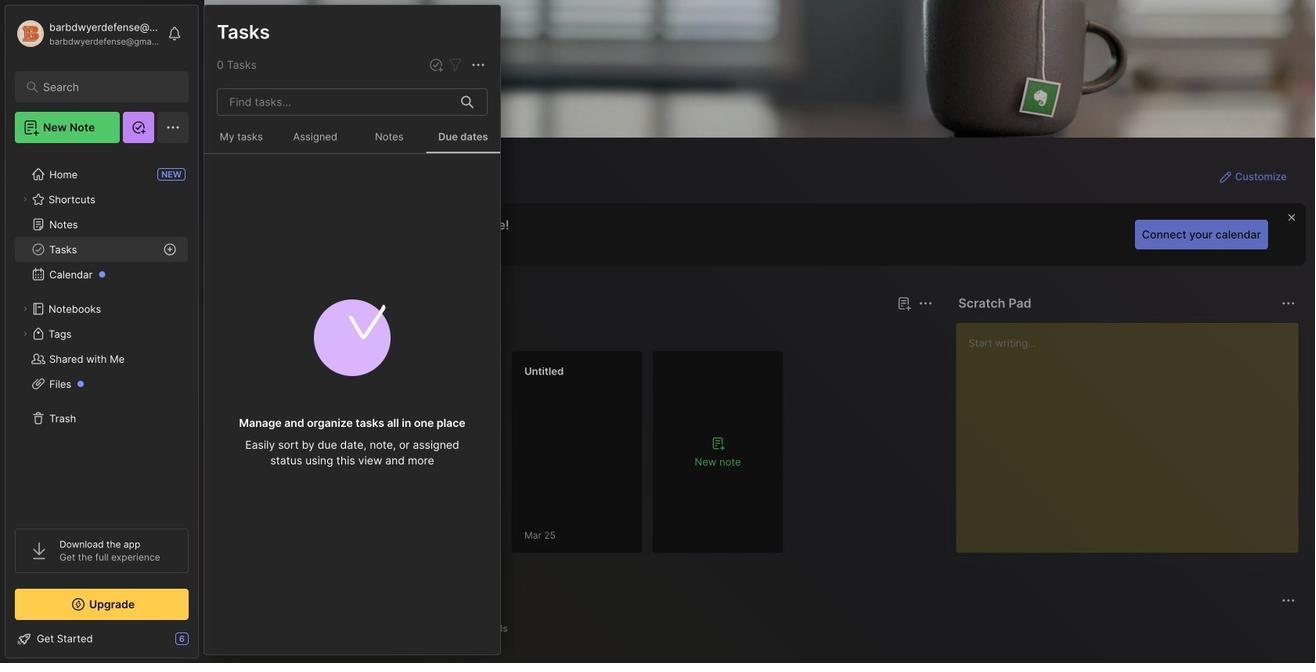 Task type: vqa. For each thing, say whether or not it's contained in the screenshot.
Tree within the MAIN element
yes



Task type: locate. For each thing, give the bounding box(es) containing it.
1 vertical spatial tab list
[[232, 620, 1293, 639]]

1 tab list from the top
[[232, 322, 930, 341]]

more actions and view options image
[[469, 56, 488, 75]]

None search field
[[43, 77, 168, 96]]

row group
[[229, 351, 793, 564]]

filter tasks image
[[446, 56, 465, 75]]

tree inside main element
[[5, 153, 198, 515]]

Filter tasks field
[[446, 55, 465, 75]]

0 vertical spatial tab list
[[232, 322, 930, 341]]

Account field
[[15, 18, 160, 49]]

tab list
[[232, 322, 930, 341], [232, 620, 1293, 639]]

tree
[[5, 153, 198, 515]]

tab
[[232, 322, 278, 341], [285, 322, 348, 341], [232, 620, 292, 639], [471, 620, 515, 639]]

new task image
[[428, 57, 444, 73]]

click to collapse image
[[198, 635, 209, 654]]

expand notebooks image
[[20, 304, 30, 314]]



Task type: describe. For each thing, give the bounding box(es) containing it.
main element
[[0, 0, 204, 664]]

2 tab list from the top
[[232, 620, 1293, 639]]

More actions and view options field
[[465, 55, 488, 75]]

Help and Learning task checklist field
[[5, 627, 198, 652]]

Search text field
[[43, 80, 168, 95]]

Start writing… text field
[[969, 323, 1298, 541]]

none search field inside main element
[[43, 77, 168, 96]]

expand tags image
[[20, 330, 30, 339]]

Find tasks… text field
[[220, 89, 452, 115]]



